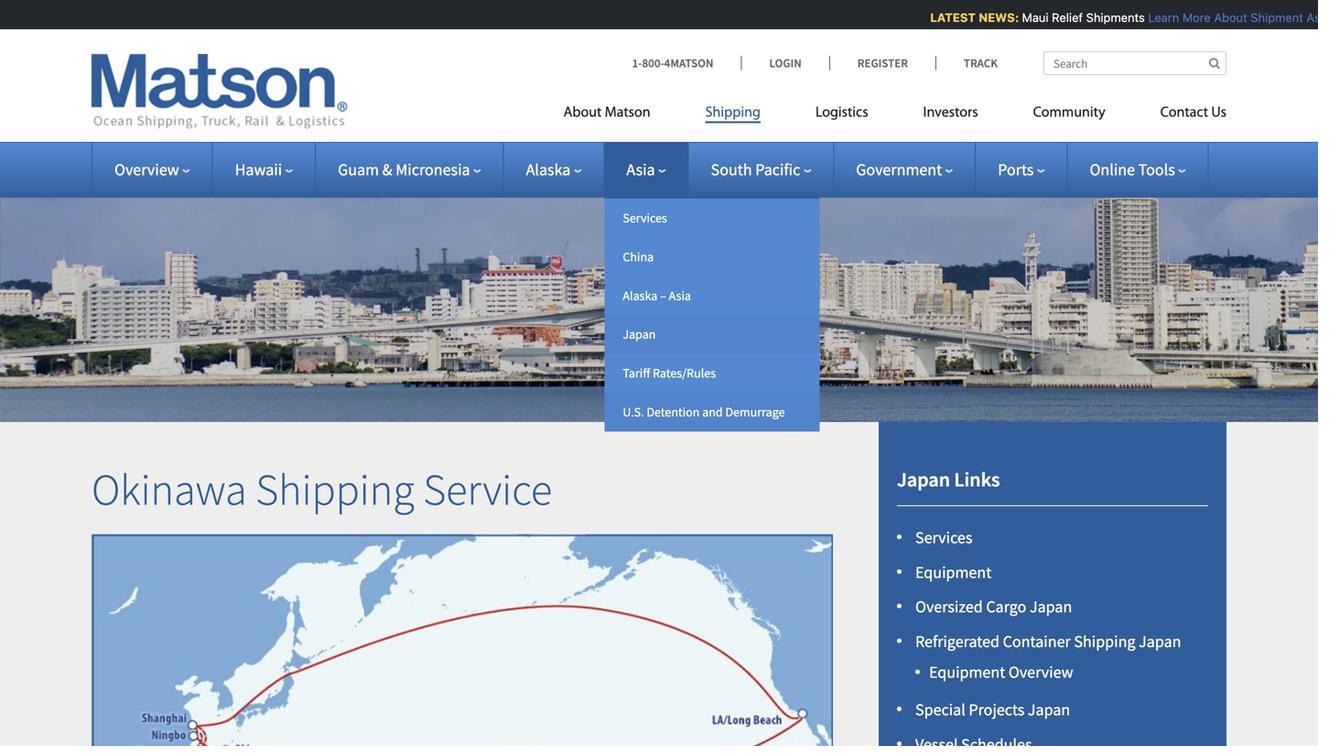 Task type: vqa. For each thing, say whether or not it's contained in the screenshot.
south pacific Link
yes



Task type: describe. For each thing, give the bounding box(es) containing it.
latest
[[925, 11, 971, 24]]

alaska for alaska
[[526, 159, 571, 180]]

equipment for equipment link
[[915, 562, 992, 583]]

micronesia
[[396, 159, 470, 180]]

online tools
[[1090, 159, 1175, 180]]

special projects japan link
[[915, 699, 1070, 720]]

about matson link
[[563, 97, 678, 134]]

guam & micronesia
[[338, 159, 470, 180]]

rates/rules
[[653, 365, 716, 381]]

tariff rates/rules link
[[604, 354, 820, 393]]

government link
[[856, 159, 953, 180]]

guam
[[338, 159, 379, 180]]

special projects japan
[[915, 699, 1070, 720]]

–
[[660, 287, 666, 304]]

government
[[856, 159, 942, 180]]

investors
[[923, 106, 978, 120]]

service
[[423, 462, 552, 516]]

tools
[[1138, 159, 1175, 180]]

equipment link
[[915, 562, 992, 583]]

guam & micronesia link
[[338, 159, 481, 180]]

search image
[[1209, 57, 1220, 69]]

special
[[915, 699, 966, 720]]

japan links section
[[856, 422, 1249, 746]]

south pacific link
[[711, 159, 811, 180]]

learn
[[1143, 11, 1174, 24]]

japan link
[[604, 315, 820, 354]]

equipment overview link
[[929, 662, 1073, 682]]

register
[[857, 55, 908, 70]]

naha image
[[119, 646, 325, 746]]

online tools link
[[1090, 159, 1186, 180]]

refrigerated container shipping japan link
[[915, 631, 1181, 652]]

matson
[[605, 106, 651, 120]]

online
[[1090, 159, 1135, 180]]

track link
[[935, 55, 998, 70]]

u.s.
[[623, 404, 644, 420]]

shipping link
[[678, 97, 788, 134]]

community link
[[1006, 97, 1133, 134]]

and
[[702, 404, 723, 420]]

4matson
[[664, 55, 714, 70]]

oversized cargo japan
[[915, 597, 1072, 617]]

investors link
[[896, 97, 1006, 134]]

contact us link
[[1133, 97, 1227, 134]]

more
[[1178, 11, 1206, 24]]

alaska link
[[526, 159, 582, 180]]

shipping inside 'japan links' section
[[1074, 631, 1136, 652]]

0 horizontal spatial asia
[[626, 159, 655, 180]]

okinawa
[[92, 462, 247, 516]]

oversized cargo japan link
[[915, 597, 1072, 617]]

learn more about shipment ass link
[[1143, 11, 1318, 24]]

services link for china link on the top of the page
[[604, 199, 820, 237]]

tariff
[[623, 365, 650, 381]]

about matson
[[563, 106, 651, 120]]

honolulu image
[[507, 672, 713, 746]]

alaska – asia link
[[604, 276, 820, 315]]

hawaii
[[235, 159, 282, 180]]

guam image
[[222, 710, 428, 746]]

asia link
[[626, 159, 666, 180]]



Task type: locate. For each thing, give the bounding box(es) containing it.
0 horizontal spatial about
[[563, 106, 602, 120]]

0 vertical spatial overview
[[114, 159, 179, 180]]

shipments
[[1081, 11, 1140, 24]]

about left matson
[[563, 106, 602, 120]]

china link
[[604, 237, 820, 276]]

contact us
[[1160, 106, 1227, 120]]

maui
[[1017, 11, 1044, 24]]

about inside top menu navigation
[[563, 106, 602, 120]]

shipment
[[1246, 11, 1298, 24]]

japan image
[[90, 618, 296, 746], [88, 631, 294, 746], [71, 655, 277, 746], [21, 678, 227, 746]]

equipment
[[915, 562, 992, 583], [929, 662, 1005, 682]]

shipping
[[705, 106, 761, 120], [256, 462, 414, 516], [1074, 631, 1136, 652]]

refrigerated container shipping japan
[[915, 631, 1181, 652]]

shipping inside top menu navigation
[[705, 106, 761, 120]]

alaska down 'about matson'
[[526, 159, 571, 180]]

logistics link
[[788, 97, 896, 134]]

track
[[964, 55, 998, 70]]

south pacific
[[711, 159, 800, 180]]

contact
[[1160, 106, 1208, 120]]

800-
[[642, 55, 664, 70]]

0 horizontal spatial services
[[623, 210, 667, 226]]

top menu navigation
[[563, 97, 1227, 134]]

equipment overview
[[929, 662, 1073, 682]]

Search search field
[[1044, 51, 1227, 75]]

1 horizontal spatial shipping
[[705, 106, 761, 120]]

alaska
[[526, 159, 571, 180], [623, 287, 658, 304]]

tariff rates/rules
[[623, 365, 716, 381]]

oversized
[[915, 597, 983, 617]]

cargo
[[986, 597, 1026, 617]]

asia down about matson link
[[626, 159, 655, 180]]

1 vertical spatial overview
[[1009, 662, 1073, 682]]

ass
[[1302, 11, 1318, 24]]

equipment up oversized on the bottom right of page
[[915, 562, 992, 583]]

register link
[[829, 55, 935, 70]]

services up equipment link
[[915, 527, 972, 548]]

services link down south
[[604, 199, 820, 237]]

1 horizontal spatial overview
[[1009, 662, 1073, 682]]

alaska left –
[[623, 287, 658, 304]]

0 horizontal spatial shipping
[[256, 462, 414, 516]]

None search field
[[1044, 51, 1227, 75]]

hawaii link
[[235, 159, 293, 180]]

south
[[711, 159, 752, 180]]

container
[[1003, 631, 1071, 652]]

1-
[[632, 55, 642, 70]]

services link
[[604, 199, 820, 237], [915, 527, 972, 548]]

1 horizontal spatial services
[[915, 527, 972, 548]]

2 vertical spatial shipping
[[1074, 631, 1136, 652]]

okinawa port map image
[[92, 534, 833, 746]]

projects
[[969, 699, 1025, 720]]

demurrage
[[725, 404, 785, 420]]

1 vertical spatial services link
[[915, 527, 972, 548]]

about right more
[[1209, 11, 1243, 24]]

0 vertical spatial services link
[[604, 199, 820, 237]]

japan
[[623, 326, 656, 343], [897, 467, 950, 492], [1030, 597, 1072, 617], [1139, 631, 1181, 652], [1028, 699, 1070, 720]]

community
[[1033, 106, 1105, 120]]

0 horizontal spatial overview
[[114, 159, 179, 180]]

blue matson logo with ocean, shipping, truck, rail and logistics written beneath it. image
[[92, 54, 348, 129]]

0 horizontal spatial alaska
[[526, 159, 571, 180]]

1 vertical spatial alaska
[[623, 287, 658, 304]]

overview
[[114, 159, 179, 180], [1009, 662, 1073, 682]]

1 horizontal spatial alaska
[[623, 287, 658, 304]]

services link up equipment link
[[915, 527, 972, 548]]

1 horizontal spatial services link
[[915, 527, 972, 548]]

1 vertical spatial equipment
[[929, 662, 1005, 682]]

equipment down refrigerated
[[929, 662, 1005, 682]]

1 horizontal spatial asia
[[669, 287, 691, 304]]

u.s. detention and demurrage link
[[604, 393, 820, 431]]

login
[[769, 55, 802, 70]]

port at naha, japan image
[[0, 168, 1318, 422]]

asia right –
[[669, 287, 691, 304]]

news:
[[974, 11, 1014, 24]]

1 vertical spatial services
[[915, 527, 972, 548]]

china
[[623, 248, 654, 265]]

1 vertical spatial shipping
[[256, 462, 414, 516]]

&
[[382, 159, 392, 180]]

overview link
[[114, 159, 190, 180]]

services inside 'japan links' section
[[915, 527, 972, 548]]

overview inside 'japan links' section
[[1009, 662, 1073, 682]]

1-800-4matson link
[[632, 55, 741, 70]]

1 vertical spatial about
[[563, 106, 602, 120]]

okinawa shipping service
[[92, 462, 552, 516]]

0 vertical spatial about
[[1209, 11, 1243, 24]]

2 horizontal spatial shipping
[[1074, 631, 1136, 652]]

1-800-4matson
[[632, 55, 714, 70]]

detention
[[647, 404, 700, 420]]

relief
[[1047, 11, 1078, 24]]

0 vertical spatial shipping
[[705, 106, 761, 120]]

refrigerated
[[915, 631, 1000, 652]]

login link
[[741, 55, 829, 70]]

logistics
[[816, 106, 868, 120]]

equipment for equipment overview
[[929, 662, 1005, 682]]

alaska for alaska – asia
[[623, 287, 658, 304]]

alaska – asia
[[623, 287, 691, 304]]

links
[[954, 467, 1000, 492]]

services link for equipment link
[[915, 527, 972, 548]]

0 vertical spatial alaska
[[526, 159, 571, 180]]

ports link
[[998, 159, 1045, 180]]

ports
[[998, 159, 1034, 180]]

0 horizontal spatial services link
[[604, 199, 820, 237]]

0 vertical spatial asia
[[626, 159, 655, 180]]

1 horizontal spatial about
[[1209, 11, 1243, 24]]

about
[[1209, 11, 1243, 24], [563, 106, 602, 120]]

us
[[1211, 106, 1227, 120]]

services up "china"
[[623, 210, 667, 226]]

1 vertical spatial asia
[[669, 287, 691, 304]]

0 vertical spatial equipment
[[915, 562, 992, 583]]

u.s. detention and demurrage
[[623, 404, 785, 420]]

services
[[623, 210, 667, 226], [915, 527, 972, 548]]

pacific
[[755, 159, 800, 180]]

japan links
[[897, 467, 1000, 492]]

longbeach image
[[703, 609, 909, 746]]

latest news: maui relief shipments learn more about shipment ass
[[925, 11, 1318, 24]]

0 vertical spatial services
[[623, 210, 667, 226]]



